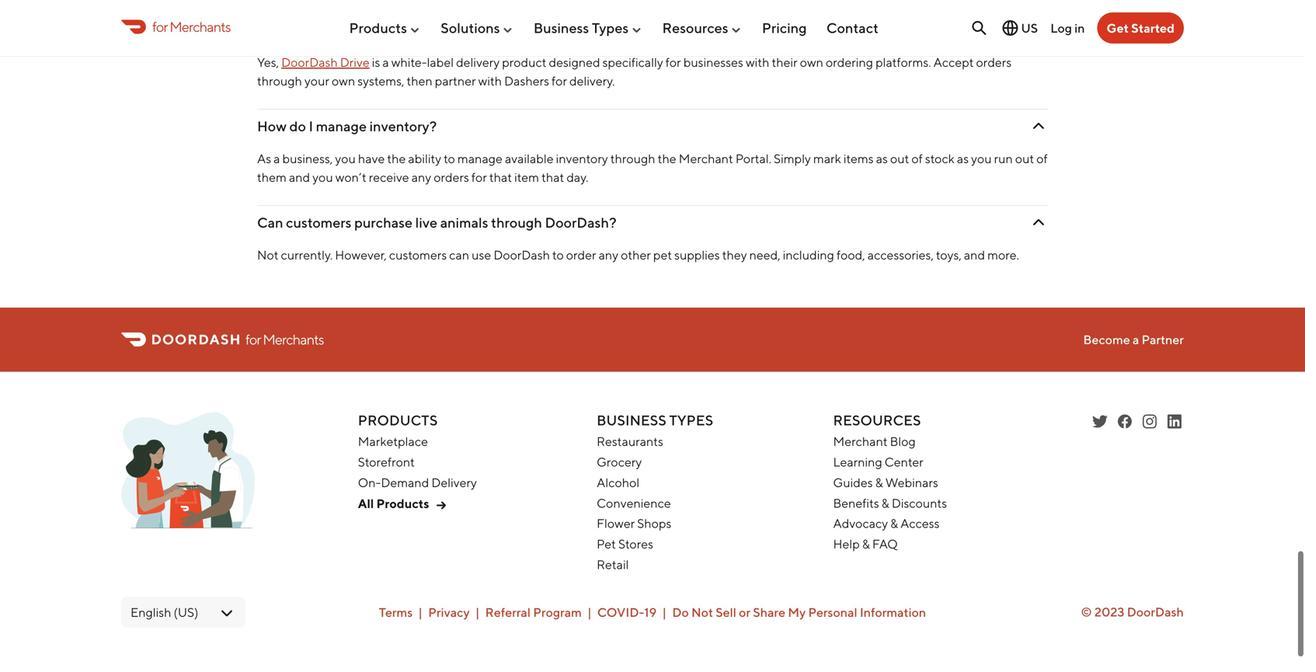 Task type: vqa. For each thing, say whether or not it's contained in the screenshot.
bottom manage
yes



Task type: describe. For each thing, give the bounding box(es) containing it.
portal.
[[736, 157, 772, 171]]

0 horizontal spatial manage
[[316, 123, 367, 140]]

doordash drive link
[[281, 60, 370, 75]]

faq
[[873, 542, 898, 557]]

2 vertical spatial with
[[478, 79, 502, 94]]

0 vertical spatial merchants
[[170, 18, 231, 35]]

chevron down image for how do i manage inventory?
[[1030, 122, 1049, 141]]

covid-19 link
[[598, 610, 657, 625]]

1 horizontal spatial doordash?
[[650, 27, 721, 44]]

how
[[257, 123, 287, 140]]

1 vertical spatial own
[[800, 60, 824, 75]]

twitter image
[[1091, 418, 1110, 436]]

privacy link
[[428, 610, 470, 625]]

can customers purchase live animals through doordash?
[[257, 220, 617, 236]]

marketplace storefront on-demand delivery
[[358, 440, 477, 495]]

and inside as a business, you have the ability to manage available inventory through the merchant portal. simply mark items as out of stock as you run out of them and you won't receive any orders for that item that day.
[[289, 175, 310, 190]]

partner
[[1142, 338, 1185, 352]]

all
[[358, 502, 374, 517]]

available
[[505, 157, 554, 171]]

business types link
[[534, 13, 643, 42]]

is a white-label delivery product designed specifically for businesses with their own ordering platforms. accept orders through your own systems, then partner with dashers for delivery.
[[257, 60, 1012, 94]]

any inside as a business, you have the ability to manage available inventory through the merchant portal. simply mark items as out of stock as you run out of them and you won't receive any orders for that item that day.
[[412, 175, 431, 190]]

accessories,
[[868, 253, 934, 268]]

more.
[[988, 253, 1020, 268]]

purchase
[[354, 220, 413, 236]]

do not sell or share my personal information
[[673, 610, 927, 625]]

1 vertical spatial for merchants
[[246, 337, 324, 353]]

0 horizontal spatial not
[[257, 253, 279, 268]]

receive
[[369, 175, 409, 190]]

platform.
[[448, 27, 506, 44]]

referral program
[[486, 610, 582, 625]]

convenience
[[597, 501, 671, 516]]

as a business, you have the ability to manage available inventory through the merchant portal. simply mark items as out of stock as you run out of them and you won't receive any orders for that item that day.
[[257, 157, 1048, 190]]

demand
[[381, 481, 429, 495]]

1 the from the left
[[387, 157, 406, 171]]

specifically
[[603, 60, 664, 75]]

1 vertical spatial products
[[358, 417, 438, 434]]

supplies
[[675, 253, 720, 268]]

in
[[1075, 20, 1085, 35]]

benefits
[[834, 501, 880, 516]]

1 horizontal spatial not
[[692, 610, 714, 625]]

business types
[[534, 20, 629, 36]]

restaurants
[[597, 440, 664, 454]]

0 vertical spatial own
[[320, 27, 347, 44]]

resources for resources
[[663, 20, 729, 36]]

have inside as a business, you have the ability to manage available inventory through the merchant portal. simply mark items as out of stock as you run out of them and you won't receive any orders for that item that day.
[[358, 157, 385, 171]]

grocery link
[[597, 460, 642, 475]]

linkedin link
[[1166, 418, 1185, 436]]

orders inside is a white-label delivery product designed specifically for businesses with their own ordering platforms. accept orders through your own systems, then partner with dashers for delivery.
[[977, 60, 1012, 75]]

twitter link
[[1091, 418, 1110, 436]]

0 vertical spatial customers
[[286, 220, 352, 236]]

systems,
[[358, 79, 405, 94]]

business,
[[283, 157, 333, 171]]

2 horizontal spatial you
[[972, 157, 992, 171]]

businesses
[[684, 60, 744, 75]]

to for how do i manage inventory?
[[444, 157, 455, 171]]

referral program link
[[486, 610, 582, 625]]

designed
[[549, 60, 601, 75]]

label
[[427, 60, 454, 75]]

yes, doordash drive
[[257, 60, 370, 75]]

convenience link
[[597, 501, 671, 516]]

a for as
[[274, 157, 280, 171]]

0 vertical spatial can
[[509, 27, 535, 44]]

delivery
[[432, 481, 477, 495]]

merchant inside 'resources merchant blog learning center guides & webinars benefits & discounts advocacy & access help & faq'
[[834, 440, 888, 454]]

globe line image
[[1001, 19, 1020, 37]]

1 of from the left
[[912, 157, 923, 171]]

log in link
[[1051, 20, 1085, 35]]

us
[[1022, 21, 1039, 35]]

for inside for merchants link
[[152, 18, 168, 35]]

products inside products link
[[349, 20, 407, 36]]

0 vertical spatial for merchants
[[152, 18, 231, 35]]

0 horizontal spatial have
[[264, 27, 295, 44]]

personal
[[809, 610, 858, 625]]

online
[[349, 27, 389, 44]]

terms link
[[379, 610, 413, 625]]

through inside is a white-label delivery product designed specifically for businesses with their own ordering platforms. accept orders through your own systems, then partner with dashers for delivery.
[[257, 79, 302, 94]]

instagram image
[[1141, 418, 1160, 436]]

chevron down image
[[1030, 219, 1049, 237]]

can
[[449, 253, 470, 268]]

learning
[[834, 460, 883, 475]]

dashers
[[505, 79, 550, 94]]

pet
[[654, 253, 672, 268]]

2 vertical spatial products
[[377, 502, 429, 517]]

their
[[772, 60, 798, 75]]

run
[[995, 157, 1013, 171]]

doordash link
[[1128, 610, 1185, 625]]

& down benefits & discounts 'link'
[[891, 522, 899, 536]]

pricing
[[762, 20, 807, 36]]

marketplace link
[[358, 440, 428, 454]]

get started button
[[1098, 12, 1185, 44]]

discounts
[[892, 501, 948, 516]]

referral
[[486, 610, 531, 625]]

flower shops link
[[597, 522, 672, 536]]

currently.
[[281, 253, 333, 268]]

other
[[621, 253, 651, 268]]

share
[[753, 610, 786, 625]]

order
[[566, 253, 597, 268]]

yes,
[[257, 60, 279, 75]]

© 2023 doordash
[[1081, 610, 1185, 625]]

advocacy
[[834, 522, 888, 536]]

covid-19
[[598, 610, 657, 625]]

2 vertical spatial through
[[491, 220, 542, 236]]

alcohol
[[597, 481, 640, 495]]

get
[[1107, 21, 1129, 35]]

1 vertical spatial any
[[599, 253, 619, 268]]

2 vertical spatial own
[[332, 79, 355, 94]]

animals
[[440, 220, 489, 236]]

get started
[[1107, 21, 1175, 35]]

facebook image
[[1116, 418, 1135, 436]]

day.
[[567, 175, 589, 190]]

log
[[1051, 20, 1073, 35]]

1 horizontal spatial customers
[[389, 253, 447, 268]]

do not sell or share my personal information link
[[673, 610, 927, 625]]

do
[[673, 610, 689, 625]]

how do i manage inventory?
[[257, 123, 437, 140]]

a for is
[[383, 60, 389, 75]]



Task type: locate. For each thing, give the bounding box(es) containing it.
your
[[305, 79, 330, 94]]

arrow right image
[[432, 502, 451, 520]]

1 horizontal spatial a
[[383, 60, 389, 75]]

1 vertical spatial not
[[692, 610, 714, 625]]

doordash right 2023
[[1128, 610, 1185, 625]]

own right their
[[800, 60, 824, 75]]

0 horizontal spatial partner
[[435, 79, 476, 94]]

0 horizontal spatial i
[[257, 27, 262, 44]]

1 out from the left
[[891, 157, 910, 171]]

log in
[[1051, 20, 1085, 35]]

2 horizontal spatial i
[[538, 27, 542, 44]]

manage right "do"
[[316, 123, 367, 140]]

merchants
[[170, 18, 231, 35], [263, 337, 324, 353]]

to left order
[[553, 253, 564, 268]]

0 horizontal spatial types
[[592, 20, 629, 36]]

1 horizontal spatial you
[[335, 157, 356, 171]]

1 vertical spatial business
[[597, 417, 667, 434]]

a right is
[[383, 60, 389, 75]]

1 that from the left
[[490, 175, 512, 190]]

for inside as a business, you have the ability to manage available inventory through the merchant portal. simply mark items as out of stock as you run out of them and you won't receive any orders for that item that day.
[[472, 175, 487, 190]]

1 horizontal spatial business
[[597, 417, 667, 434]]

1 vertical spatial merchants
[[263, 337, 324, 353]]

with left their
[[746, 60, 770, 75]]

that left the day.
[[542, 175, 564, 190]]

own
[[320, 27, 347, 44], [800, 60, 824, 75], [332, 79, 355, 94]]

0 vertical spatial doordash
[[281, 60, 338, 75]]

2 out from the left
[[1016, 157, 1035, 171]]

have left my
[[264, 27, 295, 44]]

2 horizontal spatial with
[[746, 60, 770, 75]]

business for business types restaurants grocery alcohol convenience flower shops pet stores retail
[[597, 417, 667, 434]]

1 vertical spatial with
[[746, 60, 770, 75]]

& down the learning center link
[[876, 481, 884, 495]]

can down them
[[257, 220, 283, 236]]

1 horizontal spatial as
[[957, 157, 969, 171]]

1 horizontal spatial any
[[599, 253, 619, 268]]

1 vertical spatial through
[[611, 157, 656, 171]]

1 chevron down image from the top
[[1030, 26, 1049, 45]]

or
[[739, 610, 751, 625]]

any left "other"
[[599, 253, 619, 268]]

doordash?
[[650, 27, 721, 44], [545, 220, 617, 236]]

them
[[257, 175, 287, 190]]

customers up currently.
[[286, 220, 352, 236]]

through
[[257, 79, 302, 94], [611, 157, 656, 171], [491, 220, 542, 236]]

flower
[[597, 522, 635, 536]]

0 horizontal spatial orders
[[434, 175, 469, 190]]

0 vertical spatial not
[[257, 253, 279, 268]]

my
[[788, 610, 806, 625]]

live
[[416, 220, 438, 236]]

as
[[257, 157, 271, 171]]

drive
[[340, 60, 370, 75]]

0 horizontal spatial doordash
[[281, 60, 338, 75]]

shops
[[638, 522, 672, 536]]

business for business types
[[534, 20, 589, 36]]

that
[[490, 175, 512, 190], [542, 175, 564, 190]]

doordash? up order
[[545, 220, 617, 236]]

storefront link
[[358, 460, 415, 475]]

business up restaurants
[[597, 417, 667, 434]]

2023
[[1095, 610, 1125, 625]]

manage left available
[[458, 157, 503, 171]]

0 vertical spatial orders
[[977, 60, 1012, 75]]

0 vertical spatial any
[[412, 175, 431, 190]]

webinars
[[886, 481, 939, 495]]

a inside as a business, you have the ability to manage available inventory through the merchant portal. simply mark items as out of stock as you run out of them and you won't receive any orders for that item that day.
[[274, 157, 280, 171]]

0 vertical spatial have
[[264, 27, 295, 44]]

1 vertical spatial manage
[[458, 157, 503, 171]]

marketplace
[[358, 440, 428, 454]]

0 horizontal spatial business
[[534, 20, 589, 36]]

1 horizontal spatial can
[[509, 27, 535, 44]]

0 horizontal spatial through
[[257, 79, 302, 94]]

orders
[[977, 60, 1012, 75], [434, 175, 469, 190]]

of
[[912, 157, 923, 171], [1037, 157, 1048, 171]]

as right stock
[[957, 157, 969, 171]]

instagram link
[[1141, 418, 1160, 436]]

for
[[152, 18, 168, 35], [666, 60, 681, 75], [552, 79, 567, 94], [472, 175, 487, 190], [246, 337, 261, 353]]

i right "do"
[[309, 123, 313, 140]]

with up specifically
[[619, 27, 647, 44]]

have
[[264, 27, 295, 44], [358, 157, 385, 171]]

retail link
[[597, 563, 629, 577]]

i up yes,
[[257, 27, 262, 44]]

they
[[723, 253, 747, 268]]

1 horizontal spatial have
[[358, 157, 385, 171]]

types inside the business types restaurants grocery alcohol convenience flower shops pet stores retail
[[670, 417, 714, 434]]

through inside as a business, you have the ability to manage available inventory through the merchant portal. simply mark items as out of stock as you run out of them and you won't receive any orders for that item that day.
[[611, 157, 656, 171]]

1 horizontal spatial ordering
[[826, 60, 874, 75]]

item
[[515, 175, 539, 190]]

program
[[533, 610, 582, 625]]

to inside as a business, you have the ability to manage available inventory through the merchant portal. simply mark items as out of stock as you run out of them and you won't receive any orders for that item that day.
[[444, 157, 455, 171]]

facebook link
[[1116, 418, 1135, 436]]

1 vertical spatial can
[[257, 220, 283, 236]]

started
[[1132, 21, 1175, 35]]

not right do
[[692, 610, 714, 625]]

0 horizontal spatial merchants
[[170, 18, 231, 35]]

storefront
[[358, 460, 415, 475]]

platforms.
[[876, 60, 932, 75]]

1 horizontal spatial resources
[[834, 417, 921, 434]]

use
[[472, 253, 491, 268]]

1 vertical spatial a
[[274, 157, 280, 171]]

of right run
[[1037, 157, 1048, 171]]

delivery
[[456, 60, 500, 75]]

out right run
[[1016, 157, 1035, 171]]

orders right accept
[[977, 60, 1012, 75]]

covid-
[[598, 610, 645, 625]]

1 horizontal spatial with
[[619, 27, 647, 44]]

1 as from the left
[[877, 157, 888, 171]]

information
[[860, 610, 927, 625]]

0 horizontal spatial for merchants
[[152, 18, 231, 35]]

1 horizontal spatial merchants
[[263, 337, 324, 353]]

do
[[290, 123, 306, 140]]

1 horizontal spatial manage
[[458, 157, 503, 171]]

through right inventory
[[611, 157, 656, 171]]

0 vertical spatial with
[[619, 27, 647, 44]]

1 horizontal spatial doordash
[[494, 253, 550, 268]]

partner right still
[[570, 27, 617, 44]]

0 vertical spatial ordering
[[392, 27, 446, 44]]

manage inside as a business, you have the ability to manage available inventory through the merchant portal. simply mark items as out of stock as you run out of them and you won't receive any orders for that item that day.
[[458, 157, 503, 171]]

0 horizontal spatial as
[[877, 157, 888, 171]]

customers down live
[[389, 253, 447, 268]]

1 vertical spatial doordash?
[[545, 220, 617, 236]]

as right items
[[877, 157, 888, 171]]

1 horizontal spatial orders
[[977, 60, 1012, 75]]

you up won't
[[335, 157, 356, 171]]

not left currently.
[[257, 253, 279, 268]]

products up is
[[349, 20, 407, 36]]

any down ability
[[412, 175, 431, 190]]

as
[[877, 157, 888, 171], [957, 157, 969, 171]]

2 vertical spatial a
[[1133, 338, 1140, 352]]

doordash? up businesses
[[650, 27, 721, 44]]

product
[[502, 60, 547, 75]]

0 horizontal spatial that
[[490, 175, 512, 190]]

stock
[[926, 157, 955, 171]]

1 vertical spatial merchant
[[834, 440, 888, 454]]

0 horizontal spatial customers
[[286, 220, 352, 236]]

i left still
[[538, 27, 542, 44]]

own right my
[[320, 27, 347, 44]]

to for can customers purchase live animals through doordash?
[[553, 253, 564, 268]]

contact
[[827, 20, 879, 36]]

the
[[387, 157, 406, 171], [658, 157, 677, 171]]

with down the delivery
[[478, 79, 502, 94]]

a right as
[[274, 157, 280, 171]]

1 vertical spatial doordash
[[494, 253, 550, 268]]

2 as from the left
[[957, 157, 969, 171]]

0 vertical spatial through
[[257, 79, 302, 94]]

resources inside 'link'
[[663, 20, 729, 36]]

partner inside is a white-label delivery product designed specifically for businesses with their own ordering platforms. accept orders through your own systems, then partner with dashers for delivery.
[[435, 79, 476, 94]]

to
[[444, 157, 455, 171], [553, 253, 564, 268]]

merchant left the 'portal.'
[[679, 157, 734, 171]]

with
[[619, 27, 647, 44], [746, 60, 770, 75], [478, 79, 502, 94]]

through down item
[[491, 220, 542, 236]]

2 chevron down image from the top
[[1030, 122, 1049, 141]]

0 vertical spatial business
[[534, 20, 589, 36]]

1 vertical spatial partner
[[435, 79, 476, 94]]

2 that from the left
[[542, 175, 564, 190]]

resources up businesses
[[663, 20, 729, 36]]

blog
[[890, 440, 916, 454]]

0 vertical spatial products
[[349, 20, 407, 36]]

0 horizontal spatial you
[[313, 175, 333, 190]]

out
[[891, 157, 910, 171], [1016, 157, 1035, 171]]

resources inside 'resources merchant blog learning center guides & webinars benefits & discounts advocacy & access help & faq'
[[834, 417, 921, 434]]

that left item
[[490, 175, 512, 190]]

1 vertical spatial to
[[553, 253, 564, 268]]

resources for resources merchant blog learning center guides & webinars benefits & discounts advocacy & access help & faq
[[834, 417, 921, 434]]

ordering down contact link at the top
[[826, 60, 874, 75]]

merchant
[[679, 157, 734, 171], [834, 440, 888, 454]]

0 horizontal spatial resources
[[663, 20, 729, 36]]

and right "toys,"
[[964, 253, 986, 268]]

chevron down image
[[1030, 26, 1049, 45], [1030, 122, 1049, 141]]

doordash right use
[[494, 253, 550, 268]]

a left partner
[[1133, 338, 1140, 352]]

a inside is a white-label delivery product designed specifically for businesses with their own ordering platforms. accept orders through your own systems, then partner with dashers for delivery.
[[383, 60, 389, 75]]

you
[[335, 157, 356, 171], [972, 157, 992, 171], [313, 175, 333, 190]]

partner down label
[[435, 79, 476, 94]]

need,
[[750, 253, 781, 268]]

2 the from the left
[[658, 157, 677, 171]]

1 vertical spatial types
[[670, 417, 714, 434]]

2 of from the left
[[1037, 157, 1048, 171]]

have up receive
[[358, 157, 385, 171]]

types for business types
[[592, 20, 629, 36]]

and
[[289, 175, 310, 190], [964, 253, 986, 268]]

types for business types restaurants grocery alcohol convenience flower shops pet stores retail
[[670, 417, 714, 434]]

1 vertical spatial and
[[964, 253, 986, 268]]

retail
[[597, 563, 629, 577]]

2 horizontal spatial through
[[611, 157, 656, 171]]

still
[[545, 27, 567, 44]]

solutions
[[441, 20, 500, 36]]

you left run
[[972, 157, 992, 171]]

pet
[[597, 542, 616, 557]]

to right ability
[[444, 157, 455, 171]]

ordering up white-
[[392, 27, 446, 44]]

0 horizontal spatial can
[[257, 220, 283, 236]]

doordash up your
[[281, 60, 338, 75]]

become a partner
[[1084, 338, 1185, 352]]

and down 'business,'
[[289, 175, 310, 190]]

orders inside as a business, you have the ability to manage available inventory through the merchant portal. simply mark items as out of stock as you run out of them and you won't receive any orders for that item that day.
[[434, 175, 469, 190]]

orders down ability
[[434, 175, 469, 190]]

0 vertical spatial types
[[592, 20, 629, 36]]

ordering inside is a white-label delivery product designed specifically for businesses with their own ordering platforms. accept orders through your own systems, then partner with dashers for delivery.
[[826, 60, 874, 75]]

2 horizontal spatial a
[[1133, 338, 1140, 352]]

products up marketplace link
[[358, 417, 438, 434]]

1 vertical spatial orders
[[434, 175, 469, 190]]

& left faq
[[863, 542, 870, 557]]

business
[[534, 20, 589, 36], [597, 417, 667, 434]]

privacy
[[428, 610, 470, 625]]

inventory
[[556, 157, 608, 171]]

1 horizontal spatial through
[[491, 220, 542, 236]]

business types restaurants grocery alcohol convenience flower shops pet stores retail
[[597, 417, 714, 577]]

2 vertical spatial doordash
[[1128, 610, 1185, 625]]

merchant up learning
[[834, 440, 888, 454]]

0 horizontal spatial of
[[912, 157, 923, 171]]

you down 'business,'
[[313, 175, 333, 190]]

products down demand
[[377, 502, 429, 517]]

a
[[383, 60, 389, 75], [274, 157, 280, 171], [1133, 338, 1140, 352]]

all products
[[358, 502, 429, 517]]

business inside the business types restaurants grocery alcohol convenience flower shops pet stores retail
[[597, 417, 667, 434]]

stores
[[619, 542, 654, 557]]

0 vertical spatial partner
[[570, 27, 617, 44]]

own down drive
[[332, 79, 355, 94]]

not
[[257, 253, 279, 268], [692, 610, 714, 625]]

0 vertical spatial merchant
[[679, 157, 734, 171]]

advocacy & access link
[[834, 522, 940, 536]]

©
[[1081, 610, 1093, 625]]

resources link
[[663, 13, 743, 42]]

0 vertical spatial doordash?
[[650, 27, 721, 44]]

1 horizontal spatial of
[[1037, 157, 1048, 171]]

0 horizontal spatial doordash?
[[545, 220, 617, 236]]

1 horizontal spatial that
[[542, 175, 564, 190]]

pricing link
[[762, 13, 807, 42]]

through down yes,
[[257, 79, 302, 94]]

0 horizontal spatial ordering
[[392, 27, 446, 44]]

1 vertical spatial have
[[358, 157, 385, 171]]

0 vertical spatial and
[[289, 175, 310, 190]]

2 horizontal spatial doordash
[[1128, 610, 1185, 625]]

chevron down image for i have my own online ordering platform. can i still partner with doordash?
[[1030, 26, 1049, 45]]

1 horizontal spatial to
[[553, 253, 564, 268]]

mark
[[814, 157, 842, 171]]

solutions link
[[441, 13, 514, 42]]

products link
[[349, 13, 421, 42]]

ability
[[408, 157, 442, 171]]

any
[[412, 175, 431, 190], [599, 253, 619, 268]]

become a partner link
[[1084, 338, 1185, 352]]

doordash for merchants image
[[121, 418, 255, 543]]

delivery.
[[570, 79, 615, 94]]

& down guides & webinars link
[[882, 501, 890, 516]]

1 horizontal spatial for merchants
[[246, 337, 324, 353]]

0 horizontal spatial the
[[387, 157, 406, 171]]

1 vertical spatial customers
[[389, 253, 447, 268]]

linkedin image
[[1166, 418, 1185, 436]]

guides
[[834, 481, 873, 495]]

business up "designed"
[[534, 20, 589, 36]]

merchant inside as a business, you have the ability to manage available inventory through the merchant portal. simply mark items as out of stock as you run out of them and you won't receive any orders for that item that day.
[[679, 157, 734, 171]]

out left stock
[[891, 157, 910, 171]]

grocery
[[597, 460, 642, 475]]

0 horizontal spatial merchant
[[679, 157, 734, 171]]

resources up merchant blog link
[[834, 417, 921, 434]]

help & faq link
[[834, 542, 898, 557]]

a for become
[[1133, 338, 1140, 352]]

0 vertical spatial to
[[444, 157, 455, 171]]

1 vertical spatial resources
[[834, 417, 921, 434]]

toys,
[[937, 253, 962, 268]]

of left stock
[[912, 157, 923, 171]]

center
[[885, 460, 924, 475]]

1 horizontal spatial i
[[309, 123, 313, 140]]

0 vertical spatial resources
[[663, 20, 729, 36]]

become
[[1084, 338, 1131, 352]]

can up product
[[509, 27, 535, 44]]



